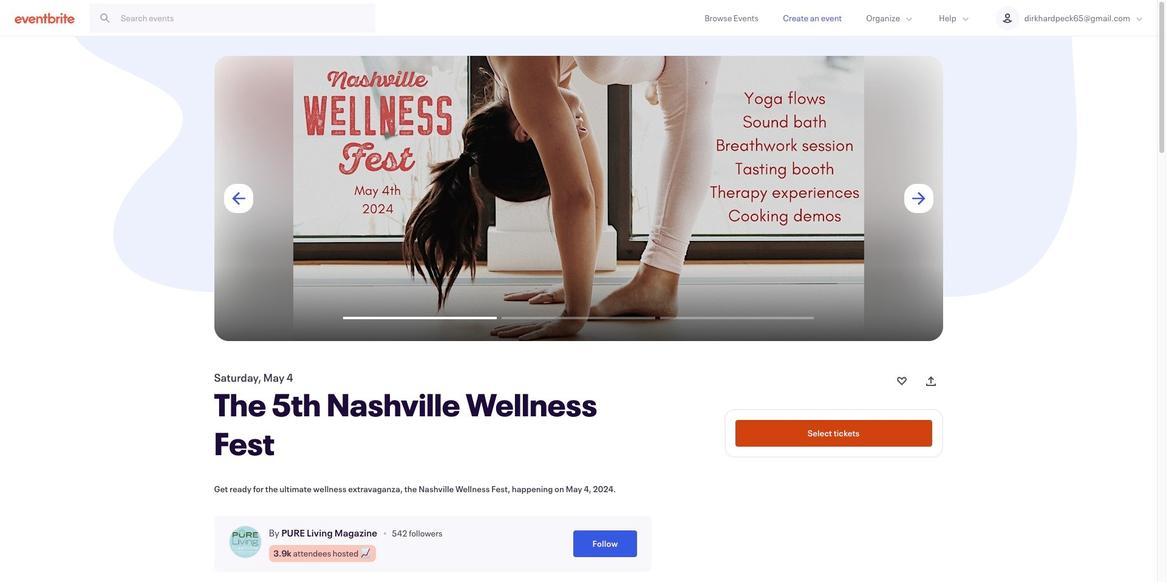 Task type: describe. For each thing, give the bounding box(es) containing it.
the 5th nashville wellness fest image
[[293, 56, 864, 342]]

eventbrite image
[[15, 12, 75, 24]]



Task type: vqa. For each thing, say whether or not it's contained in the screenshot.
Eventbrite is a place to find real events. We ask organizers for their phone number so we can verify their identity, secure their account, and keep our community safe.
no



Task type: locate. For each thing, give the bounding box(es) containing it.
article
[[0, 36, 1158, 583]]

organizer profile element
[[214, 517, 652, 572]]



